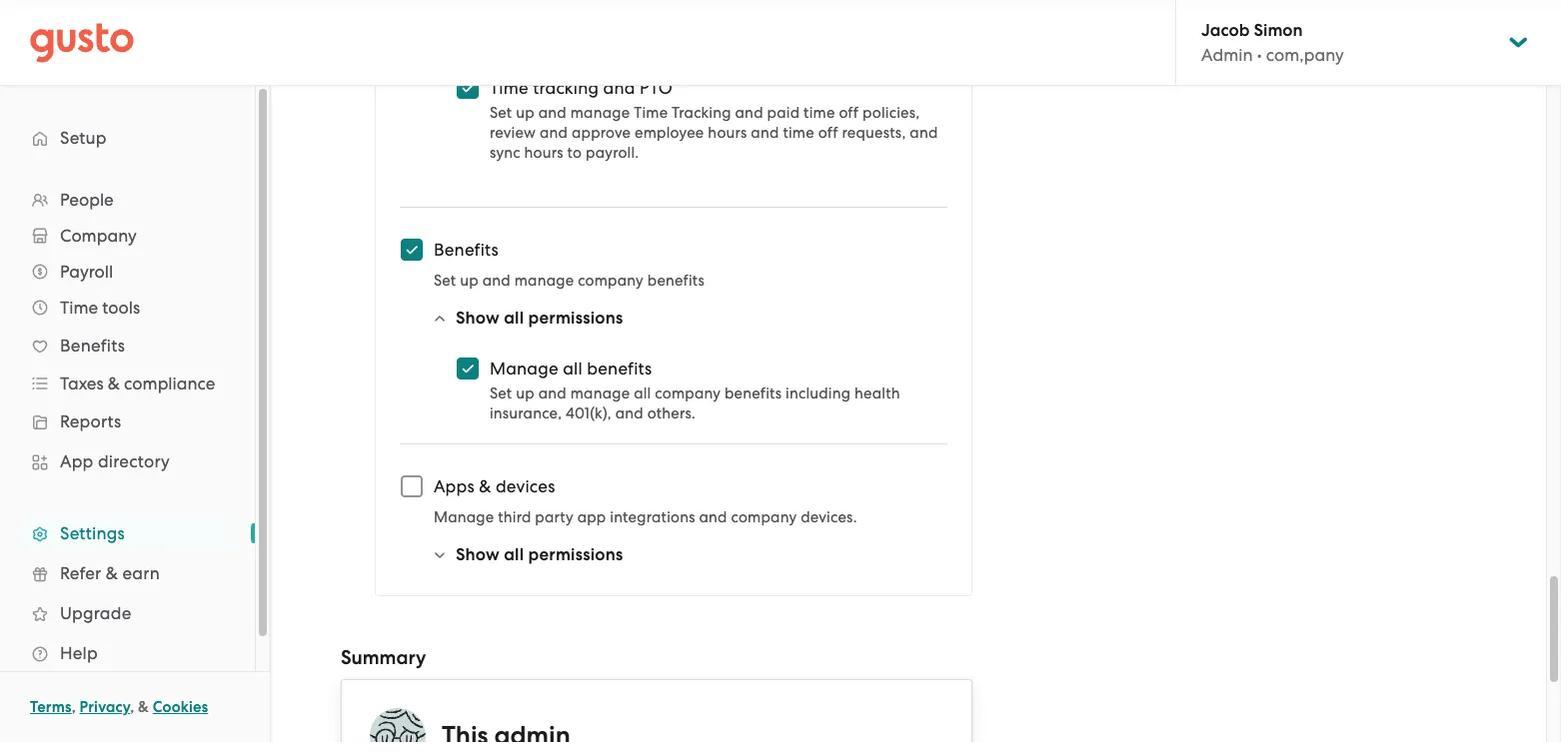 Task type: describe. For each thing, give the bounding box(es) containing it.
jacob
[[1202, 20, 1250, 41]]

benefits link
[[20, 328, 235, 364]]

privacy
[[80, 699, 130, 717]]

2 show all permissions from the top
[[456, 545, 623, 566]]

devices.
[[801, 509, 858, 527]]

app
[[60, 452, 94, 472]]

time for time tracking and pto
[[490, 78, 529, 98]]

health
[[855, 385, 901, 403]]

time tools
[[60, 298, 140, 318]]

app directory
[[60, 452, 170, 472]]

1 vertical spatial time
[[783, 124, 815, 142]]

1 show all permissions from the top
[[456, 308, 623, 329]]

admin
[[1202, 45, 1253, 65]]

privacy link
[[80, 699, 130, 717]]

payroll.
[[586, 144, 639, 162]]

all up 401(k),
[[563, 359, 583, 379]]

reports link
[[20, 404, 235, 440]]

insurance,
[[490, 405, 562, 423]]

manage for all
[[571, 385, 630, 403]]

review
[[490, 124, 536, 142]]

1 vertical spatial manage
[[515, 272, 574, 290]]

0 vertical spatial benefits
[[434, 240, 499, 260]]

time for time tools
[[60, 298, 98, 318]]

settings
[[60, 524, 125, 544]]

up for time
[[516, 104, 535, 122]]

summary
[[341, 647, 426, 670]]

apps
[[434, 477, 475, 497]]

& for compliance
[[108, 374, 120, 394]]

people
[[60, 190, 114, 210]]

paid
[[768, 104, 800, 122]]

manage all benefits
[[490, 359, 652, 379]]

and down tracking
[[539, 104, 567, 122]]

jacob simon admin • com,pany
[[1202, 20, 1345, 65]]

0 vertical spatial benefits
[[648, 272, 705, 290]]

tools
[[102, 298, 140, 318]]

party
[[535, 509, 574, 527]]

and down 'policies,'
[[910, 124, 938, 142]]

manage for tracking
[[571, 104, 630, 122]]

benefits inside set up and manage all company benefits including health insurance, 401(k), and others.
[[725, 385, 782, 403]]

setup
[[60, 128, 107, 148]]

1 permissions from the top
[[528, 308, 623, 329]]

Benefits checkbox
[[390, 228, 434, 272]]

refer & earn
[[60, 564, 160, 584]]

integrations
[[610, 509, 696, 527]]

refer
[[60, 564, 101, 584]]

all down third
[[504, 545, 524, 566]]

including
[[786, 385, 851, 403]]

1 show from the top
[[456, 308, 500, 329]]

employee
[[635, 124, 704, 142]]

tracking
[[672, 104, 732, 122]]

company button
[[20, 218, 235, 254]]

set up and manage time tracking and paid time off policies, review and approve employee hours and time off requests, and sync hours to payroll.
[[490, 104, 938, 162]]

and down "manage all benefits"
[[539, 385, 567, 403]]

terms
[[30, 699, 72, 717]]

taxes
[[60, 374, 104, 394]]

time tracking and pto
[[490, 78, 673, 98]]

401(k),
[[566, 405, 612, 423]]

payroll
[[60, 262, 113, 282]]

time tools button
[[20, 290, 235, 326]]

2 show from the top
[[456, 545, 500, 566]]

setup link
[[20, 120, 235, 156]]

sync
[[490, 144, 521, 162]]

company inside set up and manage all company benefits including health insurance, 401(k), and others.
[[655, 385, 721, 403]]

compliance
[[124, 374, 215, 394]]

1 vertical spatial off
[[819, 124, 838, 142]]

0 horizontal spatial company
[[578, 272, 644, 290]]

manage for manage all benefits
[[490, 359, 559, 379]]

1 vertical spatial set
[[434, 272, 456, 290]]

and right integrations
[[699, 509, 728, 527]]

apps & devices
[[434, 477, 556, 497]]

set up and manage company benefits
[[434, 272, 705, 290]]

payroll button
[[20, 254, 235, 290]]



Task type: vqa. For each thing, say whether or not it's contained in the screenshot.
apply.
no



Task type: locate. For each thing, give the bounding box(es) containing it.
cookies
[[153, 699, 208, 717]]

1 horizontal spatial company
[[655, 385, 721, 403]]

•
[[1258, 45, 1263, 65]]

None checkbox
[[446, 66, 490, 110]]

0 horizontal spatial hours
[[525, 144, 564, 162]]

time right paid
[[804, 104, 836, 122]]

and
[[603, 78, 636, 98], [539, 104, 567, 122], [735, 104, 764, 122], [540, 124, 568, 142], [751, 124, 779, 142], [910, 124, 938, 142], [483, 272, 511, 290], [539, 385, 567, 403], [616, 405, 644, 423], [699, 509, 728, 527]]

0 vertical spatial manage
[[490, 359, 559, 379]]

1 vertical spatial benefits
[[587, 359, 652, 379]]

company
[[578, 272, 644, 290], [655, 385, 721, 403], [731, 509, 797, 527]]

manage
[[490, 359, 559, 379], [434, 509, 494, 527]]

0 horizontal spatial off
[[819, 124, 838, 142]]

manage up "manage all benefits"
[[515, 272, 574, 290]]

set inside set up and manage time tracking and paid time off policies, review and approve employee hours and time off requests, and sync hours to payroll.
[[490, 104, 512, 122]]

terms , privacy , & cookies
[[30, 699, 208, 717]]

upgrade link
[[20, 596, 235, 632]]

hours
[[708, 124, 747, 142], [525, 144, 564, 162]]

0 vertical spatial hours
[[708, 124, 747, 142]]

up inside set up and manage all company benefits including health insurance, 401(k), and others.
[[516, 385, 535, 403]]

up for manage
[[516, 385, 535, 403]]

com,pany
[[1267, 45, 1345, 65]]

2 horizontal spatial company
[[731, 509, 797, 527]]

0 horizontal spatial benefits
[[60, 336, 125, 356]]

,
[[72, 699, 76, 717], [130, 699, 134, 717]]

time down pto
[[634, 104, 668, 122]]

show
[[456, 308, 500, 329], [456, 545, 500, 566]]

app
[[578, 509, 606, 527]]

0 vertical spatial set
[[490, 104, 512, 122]]

set
[[490, 104, 512, 122], [434, 272, 456, 290], [490, 385, 512, 403]]

settings link
[[20, 516, 235, 552]]

permissions down set up and manage company benefits
[[528, 308, 623, 329]]

& right taxes at the left of page
[[108, 374, 120, 394]]

manage inside set up and manage all company benefits including health insurance, 401(k), and others.
[[571, 385, 630, 403]]

& left earn
[[106, 564, 118, 584]]

all down set up and manage company benefits
[[504, 308, 524, 329]]

refer & earn link
[[20, 556, 235, 592]]

to
[[568, 144, 582, 162]]

1 vertical spatial show
[[456, 545, 500, 566]]

manage
[[571, 104, 630, 122], [515, 272, 574, 290], [571, 385, 630, 403]]

2 vertical spatial time
[[60, 298, 98, 318]]

time inside dropdown button
[[60, 298, 98, 318]]

home image
[[30, 22, 134, 62]]

& inside dropdown button
[[108, 374, 120, 394]]

gusto navigation element
[[0, 86, 255, 706]]

cookies button
[[153, 696, 208, 720]]

0 vertical spatial up
[[516, 104, 535, 122]]

1 horizontal spatial time
[[490, 78, 529, 98]]

earn
[[122, 564, 160, 584]]

2 vertical spatial set
[[490, 385, 512, 403]]

all inside set up and manage all company benefits including health insurance, 401(k), and others.
[[634, 385, 651, 403]]

1 , from the left
[[72, 699, 76, 717]]

2 , from the left
[[130, 699, 134, 717]]

0 vertical spatial time
[[804, 104, 836, 122]]

set for time tracking and pto
[[490, 104, 512, 122]]

1 horizontal spatial hours
[[708, 124, 747, 142]]

devices
[[496, 477, 556, 497]]

app directory link
[[20, 444, 235, 480]]

show all permissions
[[456, 308, 623, 329], [456, 545, 623, 566]]

manage down apps
[[434, 509, 494, 527]]

show all permissions down party
[[456, 545, 623, 566]]

up inside set up and manage time tracking and paid time off policies, review and approve employee hours and time off requests, and sync hours to payroll.
[[516, 104, 535, 122]]

up
[[516, 104, 535, 122], [460, 272, 479, 290], [516, 385, 535, 403]]

taxes & compliance button
[[20, 366, 235, 402]]

manage up approve
[[571, 104, 630, 122]]

manage up insurance,
[[490, 359, 559, 379]]

third
[[498, 509, 531, 527]]

reports
[[60, 412, 121, 432]]

0 vertical spatial permissions
[[528, 308, 623, 329]]

set for manage all benefits
[[490, 385, 512, 403]]

and up 'to' at top left
[[540, 124, 568, 142]]

off
[[839, 104, 859, 122], [819, 124, 838, 142]]

Apps & devices checkbox
[[390, 465, 434, 509]]

tracking
[[533, 78, 599, 98]]

show down set up and manage company benefits
[[456, 308, 500, 329]]

off left "requests,"
[[819, 124, 838, 142]]

1 vertical spatial up
[[460, 272, 479, 290]]

0 vertical spatial show
[[456, 308, 500, 329]]

0 vertical spatial off
[[839, 104, 859, 122]]

benefits
[[648, 272, 705, 290], [587, 359, 652, 379], [725, 385, 782, 403]]

company up others.
[[655, 385, 721, 403]]

1 vertical spatial show all permissions
[[456, 545, 623, 566]]

2 vertical spatial benefits
[[725, 385, 782, 403]]

2 vertical spatial manage
[[571, 385, 630, 403]]

, left cookies
[[130, 699, 134, 717]]

approve
[[572, 124, 631, 142]]

show all permissions down set up and manage company benefits
[[456, 308, 623, 329]]

& for devices
[[479, 477, 491, 497]]

others.
[[648, 405, 696, 423]]

upgrade
[[60, 604, 131, 624]]

off up "requests,"
[[839, 104, 859, 122]]

manage up 401(k),
[[571, 385, 630, 403]]

0 vertical spatial company
[[578, 272, 644, 290]]

set up and manage all company benefits including health insurance, 401(k), and others.
[[490, 385, 901, 423]]

0 vertical spatial time
[[490, 78, 529, 98]]

permissions down app
[[528, 545, 623, 566]]

manage inside set up and manage time tracking and paid time off policies, review and approve employee hours and time off requests, and sync hours to payroll.
[[571, 104, 630, 122]]

time
[[804, 104, 836, 122], [783, 124, 815, 142]]

0 vertical spatial show all permissions
[[456, 308, 623, 329]]

and left paid
[[735, 104, 764, 122]]

policies,
[[863, 104, 920, 122]]

company up "manage all benefits"
[[578, 272, 644, 290]]

help link
[[20, 636, 235, 672]]

and right 401(k),
[[616, 405, 644, 423]]

& left cookies
[[138, 699, 149, 717]]

up right benefits checkbox
[[460, 272, 479, 290]]

and right benefits checkbox
[[483, 272, 511, 290]]

time down payroll
[[60, 298, 98, 318]]

0 horizontal spatial time
[[60, 298, 98, 318]]

up up insurance,
[[516, 385, 535, 403]]

list containing people
[[0, 182, 255, 674]]

up up review
[[516, 104, 535, 122]]

all up others.
[[634, 385, 651, 403]]

benefits inside 'link'
[[60, 336, 125, 356]]

& for earn
[[106, 564, 118, 584]]

simon
[[1254, 20, 1304, 41]]

&
[[108, 374, 120, 394], [479, 477, 491, 497], [106, 564, 118, 584], [138, 699, 149, 717]]

time up review
[[490, 78, 529, 98]]

company
[[60, 226, 137, 246]]

all
[[504, 308, 524, 329], [563, 359, 583, 379], [634, 385, 651, 403], [504, 545, 524, 566]]

and left pto
[[603, 78, 636, 98]]

time inside set up and manage time tracking and paid time off policies, review and approve employee hours and time off requests, and sync hours to payroll.
[[634, 104, 668, 122]]

2 permissions from the top
[[528, 545, 623, 566]]

help
[[60, 644, 98, 664]]

0 horizontal spatial ,
[[72, 699, 76, 717]]

None checkbox
[[446, 347, 490, 391]]

manage third party app integrations and company devices.
[[434, 509, 858, 527]]

& right apps
[[479, 477, 491, 497]]

company left devices.
[[731, 509, 797, 527]]

2 vertical spatial up
[[516, 385, 535, 403]]

0 vertical spatial manage
[[571, 104, 630, 122]]

pto
[[640, 78, 673, 98]]

requests,
[[842, 124, 906, 142]]

1 horizontal spatial ,
[[130, 699, 134, 717]]

hours left 'to' at top left
[[525, 144, 564, 162]]

time
[[490, 78, 529, 98], [634, 104, 668, 122], [60, 298, 98, 318]]

directory
[[98, 452, 170, 472]]

1 vertical spatial hours
[[525, 144, 564, 162]]

and down paid
[[751, 124, 779, 142]]

benefits
[[434, 240, 499, 260], [60, 336, 125, 356]]

1 vertical spatial company
[[655, 385, 721, 403]]

show down third
[[456, 545, 500, 566]]

1 horizontal spatial benefits
[[434, 240, 499, 260]]

manage for manage third party app integrations and company devices.
[[434, 509, 494, 527]]

smiling face image
[[370, 709, 426, 743]]

set inside set up and manage all company benefits including health insurance, 401(k), and others.
[[490, 385, 512, 403]]

list
[[0, 182, 255, 674]]

, left privacy
[[72, 699, 76, 717]]

terms link
[[30, 699, 72, 717]]

2 vertical spatial company
[[731, 509, 797, 527]]

1 vertical spatial manage
[[434, 509, 494, 527]]

hours down 'tracking'
[[708, 124, 747, 142]]

1 vertical spatial permissions
[[528, 545, 623, 566]]

taxes & compliance
[[60, 374, 215, 394]]

1 vertical spatial time
[[634, 104, 668, 122]]

time down paid
[[783, 124, 815, 142]]

people button
[[20, 182, 235, 218]]

1 vertical spatial benefits
[[60, 336, 125, 356]]

2 horizontal spatial time
[[634, 104, 668, 122]]

1 horizontal spatial off
[[839, 104, 859, 122]]

permissions
[[528, 308, 623, 329], [528, 545, 623, 566]]



